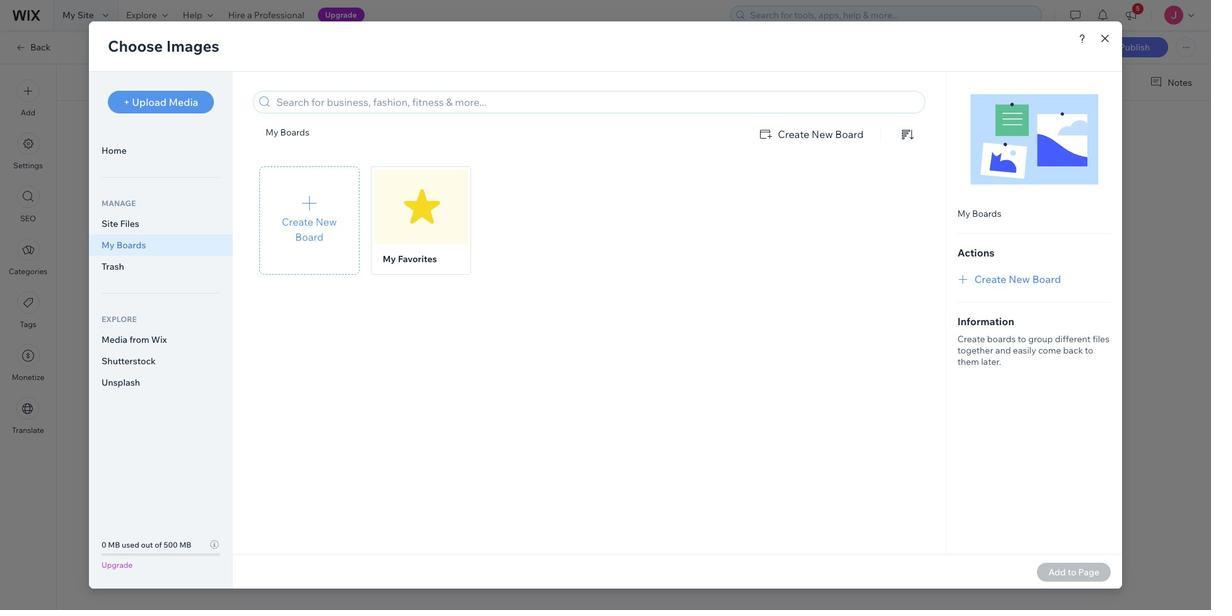 Task type: vqa. For each thing, say whether or not it's contained in the screenshot.
MENU
yes



Task type: locate. For each thing, give the bounding box(es) containing it.
professional
[[254, 9, 304, 21]]

explore
[[126, 9, 157, 21]]

my site
[[62, 9, 94, 21]]

preview
[[1050, 42, 1082, 54]]

seo button
[[17, 185, 39, 223]]

notes button
[[1145, 74, 1196, 91]]

5
[[1136, 4, 1140, 13]]

upgrade
[[325, 10, 357, 20]]

tags
[[20, 320, 36, 329]]

notes
[[1168, 77, 1192, 88]]

add
[[21, 108, 35, 117]]

my
[[62, 9, 75, 21]]

publish button
[[1101, 37, 1168, 57]]

test
[[420, 155, 435, 170], [438, 155, 453, 170], [457, 155, 472, 170]]

monetize
[[12, 373, 44, 382]]

hire
[[228, 9, 245, 21]]

2 horizontal spatial test
[[457, 155, 472, 170]]

translate
[[12, 426, 44, 435]]

hire a professional link
[[221, 0, 312, 30]]

paragraph button
[[407, 73, 465, 90]]

a
[[247, 9, 252, 21]]

help button
[[175, 0, 221, 30]]

1 horizontal spatial test
[[438, 155, 453, 170]]

menu
[[0, 72, 56, 443]]

add button
[[17, 79, 39, 117]]

menu containing add
[[0, 72, 56, 443]]

0 horizontal spatial test
[[420, 155, 435, 170]]

settings
[[13, 161, 43, 170]]

1 test from the left
[[420, 155, 435, 170]]



Task type: describe. For each thing, give the bounding box(es) containing it.
test test test test testx
[[400, 155, 495, 170]]

tags button
[[17, 291, 39, 329]]

publish
[[1119, 42, 1150, 53]]

testx
[[475, 155, 495, 170]]

paragraph
[[409, 76, 452, 87]]

5 button
[[1117, 0, 1145, 30]]

settings button
[[13, 132, 43, 170]]

site
[[77, 9, 94, 21]]

upgrade button
[[318, 8, 364, 23]]

hire a professional
[[228, 9, 304, 21]]

monetize button
[[12, 344, 44, 382]]

Search for tools, apps, help & more... field
[[746, 6, 1038, 24]]

test
[[400, 155, 417, 170]]

3 test from the left
[[457, 155, 472, 170]]

help
[[183, 9, 202, 21]]

Add a Catchy Title text field
[[400, 117, 853, 140]]

categories
[[9, 267, 47, 276]]

seo
[[20, 214, 36, 223]]

categories button
[[9, 238, 47, 276]]

preview button
[[1050, 42, 1082, 54]]

translate button
[[12, 397, 44, 435]]

2 test from the left
[[438, 155, 453, 170]]

back button
[[15, 42, 51, 53]]

back
[[30, 42, 51, 53]]



